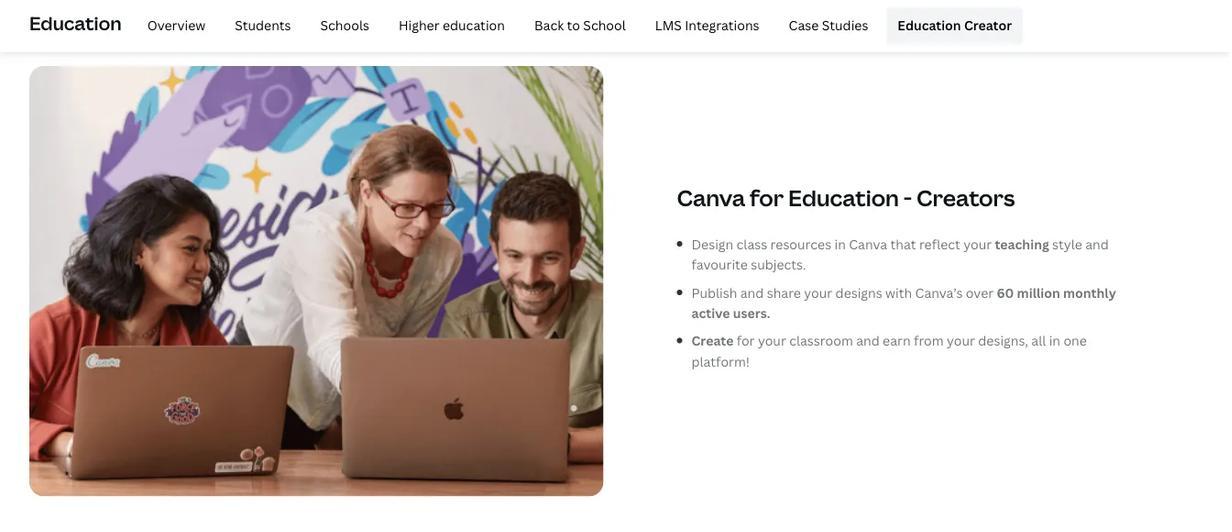 Task type: locate. For each thing, give the bounding box(es) containing it.
your
[[964, 235, 992, 253], [804, 284, 833, 301], [758, 332, 787, 350], [947, 332, 976, 350]]

menu bar containing overview
[[129, 7, 1023, 44]]

your right from
[[947, 332, 976, 350]]

your right reflect
[[964, 235, 992, 253]]

0 vertical spatial and
[[1086, 235, 1109, 253]]

1 vertical spatial and
[[741, 284, 764, 301]]

students link
[[224, 7, 302, 44]]

for inside for your classroom and earn from your designs, all in one platform!
[[737, 332, 755, 350]]

for your classroom and earn from your designs, all in one platform!
[[692, 332, 1087, 370]]

education
[[29, 11, 122, 36], [898, 17, 962, 34], [789, 182, 899, 212]]

for down users.
[[737, 332, 755, 350]]

with
[[886, 284, 913, 301]]

0 vertical spatial in
[[835, 235, 846, 253]]

publish and share your designs with canva's over
[[692, 284, 997, 301]]

and up users.
[[741, 284, 764, 301]]

for up the class
[[750, 182, 784, 212]]

in right all
[[1050, 332, 1061, 350]]

favourite
[[692, 256, 748, 273]]

1 vertical spatial for
[[737, 332, 755, 350]]

from
[[914, 332, 944, 350]]

your right the share
[[804, 284, 833, 301]]

teaching
[[995, 235, 1050, 253]]

for
[[750, 182, 784, 212], [737, 332, 755, 350]]

2 horizontal spatial and
[[1086, 235, 1109, 253]]

1 vertical spatial in
[[1050, 332, 1061, 350]]

design class resources in canva that reflect your teaching
[[692, 235, 1053, 253]]

and inside style and favourite subjects.
[[1086, 235, 1109, 253]]

education creator link
[[887, 7, 1023, 44]]

1 horizontal spatial in
[[1050, 332, 1061, 350]]

0 horizontal spatial in
[[835, 235, 846, 253]]

higher education
[[399, 17, 505, 34]]

canva up design
[[677, 182, 746, 212]]

one
[[1064, 332, 1087, 350]]

subjects.
[[751, 256, 806, 273]]

in right resources
[[835, 235, 846, 253]]

active
[[692, 304, 730, 322]]

2 vertical spatial and
[[857, 332, 880, 350]]

case studies
[[789, 17, 869, 34]]

and inside for your classroom and earn from your designs, all in one platform!
[[857, 332, 880, 350]]

0 vertical spatial for
[[750, 182, 784, 212]]

that
[[891, 235, 916, 253]]

menu bar
[[129, 7, 1023, 44]]

education inside 'menu bar'
[[898, 17, 962, 34]]

canva's
[[916, 284, 963, 301]]

designs,
[[979, 332, 1029, 350]]

-
[[904, 182, 913, 212]]

0 horizontal spatial canva
[[677, 182, 746, 212]]

designs
[[836, 284, 883, 301]]

integrations
[[685, 17, 760, 34]]

and
[[1086, 235, 1109, 253], [741, 284, 764, 301], [857, 332, 880, 350]]

and left earn
[[857, 332, 880, 350]]

and right style at right top
[[1086, 235, 1109, 253]]

education collab image
[[29, 66, 604, 497]]

1 horizontal spatial canva
[[849, 235, 888, 253]]

in
[[835, 235, 846, 253], [1050, 332, 1061, 350]]

canva left that
[[849, 235, 888, 253]]

back
[[535, 17, 564, 34]]

all
[[1032, 332, 1046, 350]]

canva
[[677, 182, 746, 212], [849, 235, 888, 253]]

and for publish
[[741, 284, 764, 301]]

1 vertical spatial canva
[[849, 235, 888, 253]]

0 horizontal spatial and
[[741, 284, 764, 301]]

overview link
[[136, 7, 217, 44]]

to
[[567, 17, 580, 34]]

back to school
[[535, 17, 626, 34]]

education for education
[[29, 11, 122, 36]]

1 horizontal spatial and
[[857, 332, 880, 350]]



Task type: describe. For each thing, give the bounding box(es) containing it.
and for style
[[1086, 235, 1109, 253]]

studies
[[822, 17, 869, 34]]

class
[[737, 235, 768, 253]]

higher
[[399, 17, 440, 34]]

design
[[692, 235, 734, 253]]

reflect
[[920, 235, 961, 253]]

style and favourite subjects.
[[692, 235, 1109, 273]]

case
[[789, 17, 819, 34]]

monthly
[[1064, 284, 1117, 301]]

your down users.
[[758, 332, 787, 350]]

style
[[1053, 235, 1083, 253]]

education creator
[[898, 17, 1012, 34]]

earn
[[883, 332, 911, 350]]

lms
[[655, 17, 682, 34]]

higher education link
[[388, 7, 516, 44]]

overview
[[147, 17, 206, 34]]

in inside for your classroom and earn from your designs, all in one platform!
[[1050, 332, 1061, 350]]

classroom
[[790, 332, 853, 350]]

lms integrations
[[655, 17, 760, 34]]

education banner (2) image
[[29, 0, 1200, 20]]

school
[[583, 17, 626, 34]]

60 million monthly active users.
[[692, 284, 1117, 322]]

creators
[[917, 182, 1016, 212]]

lms integrations link
[[644, 7, 771, 44]]

creator
[[965, 17, 1012, 34]]

users.
[[733, 304, 771, 322]]

canva for education - creators
[[677, 182, 1016, 212]]

over
[[966, 284, 994, 301]]

60
[[997, 284, 1014, 301]]

publish
[[692, 284, 738, 301]]

platform!
[[692, 353, 750, 370]]

0 vertical spatial canva
[[677, 182, 746, 212]]

back to school link
[[524, 7, 637, 44]]

million
[[1017, 284, 1061, 301]]

education
[[443, 17, 505, 34]]

share
[[767, 284, 801, 301]]

schools link
[[309, 7, 380, 44]]

education for education creator
[[898, 17, 962, 34]]

schools
[[320, 17, 369, 34]]

create
[[692, 332, 737, 350]]

case studies link
[[778, 7, 880, 44]]

resources
[[771, 235, 832, 253]]

students
[[235, 17, 291, 34]]



Task type: vqa. For each thing, say whether or not it's contained in the screenshot.
the Video in Dark Green Neon Green Bold Bold Style group
no



